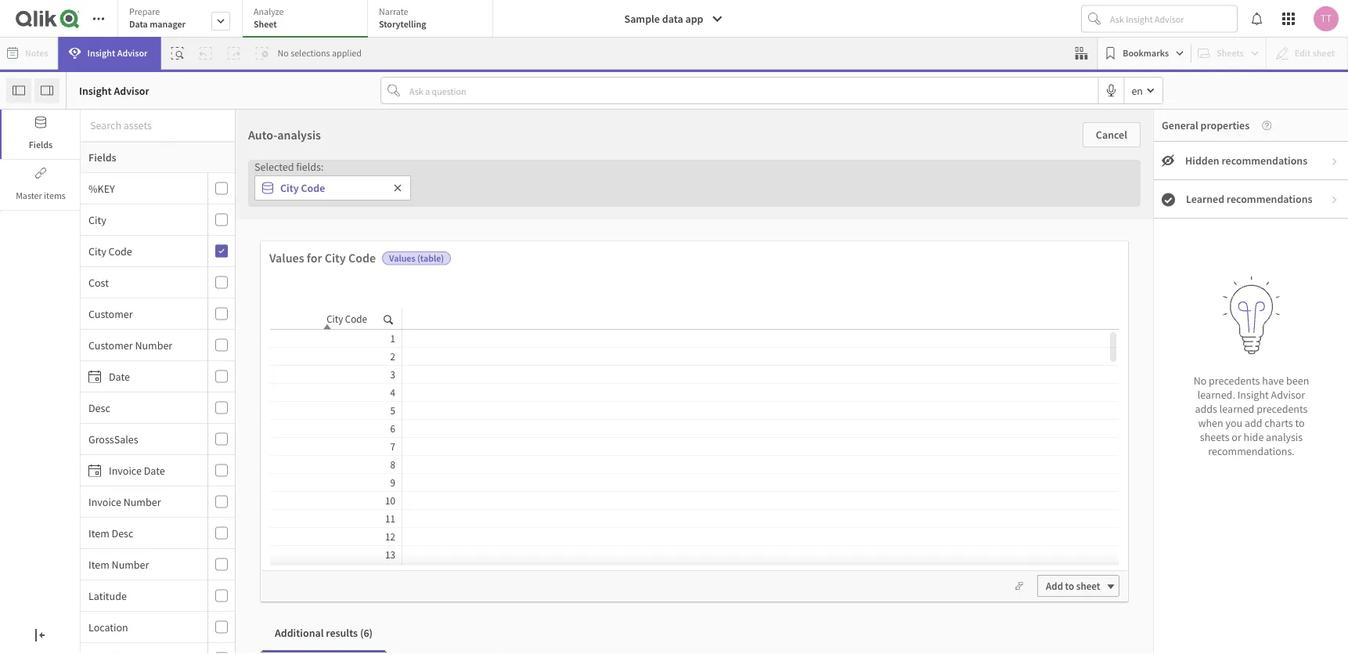 Task type: locate. For each thing, give the bounding box(es) containing it.
you inside explore your data directly or let qlik generate insights for you with
[[500, 442, 517, 457]]

learned
[[1187, 192, 1225, 206]]

no precedents have been learned. insight advisor adds learned precedents when you add charts to sheets or hide analysis recommendations.
[[1194, 373, 1310, 458]]

fields up master items
[[29, 139, 53, 151]]

2 small image from the top
[[1331, 195, 1340, 205]]

number
[[135, 338, 172, 352], [124, 495, 161, 509], [112, 557, 149, 571]]

latitude menu item
[[81, 580, 235, 612]]

1 vertical spatial your
[[840, 466, 861, 480]]

item up item number
[[89, 526, 109, 540]]

1 vertical spatial explore
[[391, 421, 425, 435]]

tab list inside choose an option below to get started adding to this sheet... application
[[117, 0, 499, 39]]

0 vertical spatial customer
[[89, 307, 133, 321]]

selections tool image
[[1076, 47, 1088, 60]]

insights inside . save any insights you discover to this sheet.
[[394, 487, 430, 501]]

invoice date menu item
[[81, 455, 235, 486]]

new inside to start creating visualizations and build your new sheet.
[[863, 466, 883, 480]]

0 vertical spatial recommendations
[[1222, 154, 1308, 168]]

this inside . any found insights can be saved to this sheet.
[[736, 466, 753, 480]]

city code inside grid
[[327, 312, 367, 325]]

. left any
[[723, 442, 726, 457]]

1 vertical spatial invoice
[[89, 495, 121, 509]]

values for values for city code
[[269, 250, 304, 266]]

1 horizontal spatial insights
[[447, 442, 483, 457]]

advisor
[[117, 47, 148, 59], [114, 83, 149, 98], [1272, 387, 1306, 402], [681, 444, 713, 457], [459, 464, 491, 477]]

data inside explore your data directly or let qlik generate insights for you with
[[450, 421, 471, 435]]

analysis
[[277, 127, 321, 143], [1267, 430, 1303, 444]]

advisor down data
[[117, 47, 148, 59]]

analysis right hide in the bottom of the page
[[1267, 430, 1303, 444]]

create
[[821, 390, 856, 405]]

1 horizontal spatial this
[[736, 466, 753, 480]]

1 horizontal spatial you
[[500, 442, 517, 457]]

0 vertical spatial data
[[662, 12, 683, 26]]

insights for . any found insights can be saved to this sheet.
[[625, 466, 661, 480]]

number for invoice number
[[124, 495, 161, 509]]

0 horizontal spatial this
[[503, 487, 520, 501]]

no inside no precedents have been learned. insight advisor adds learned precedents when you add charts to sheets or hide analysis recommendations.
[[1194, 373, 1207, 387]]

add to sheet button
[[1038, 575, 1120, 597]]

0 horizontal spatial fields
[[29, 139, 53, 151]]

number down the customer menu item
[[135, 338, 172, 352]]

sheet...
[[852, 209, 909, 233]]

values
[[269, 250, 304, 266], [389, 252, 416, 264]]

precedents down have
[[1257, 402, 1308, 416]]

longitude menu item
[[81, 643, 235, 654]]

recommendations down hidden recommendations button
[[1227, 192, 1313, 206]]

1 vertical spatial number
[[124, 495, 161, 509]]

1 vertical spatial recommendations
[[1227, 192, 1313, 206]]

insights down ask
[[625, 466, 661, 480]]

1 vertical spatial this
[[736, 466, 753, 480]]

choose an option below to get started adding to this sheet...
[[440, 209, 909, 233]]

help image
[[1250, 120, 1272, 130]]

2 horizontal spatial data
[[662, 12, 683, 26]]

item up latitude
[[89, 557, 109, 571]]

new down 'visualizations'
[[863, 466, 883, 480]]

0 horizontal spatial data
[[450, 421, 471, 435]]

item inside item number menu item
[[89, 557, 109, 571]]

0 horizontal spatial sheet.
[[523, 487, 550, 501]]

item
[[89, 526, 109, 540], [89, 557, 109, 571]]

option
[[526, 209, 577, 233]]

sheet. down can
[[660, 487, 688, 501]]

explore for explore your data directly or let qlik generate insights for you with
[[391, 421, 425, 435]]

analysis up selected fields:
[[277, 127, 321, 143]]

1 vertical spatial small image
[[1331, 195, 1340, 205]]

1 horizontal spatial desc
[[112, 526, 133, 540]]

this down save
[[503, 487, 520, 501]]

. inside . any found insights can be saved to this sheet.
[[723, 442, 726, 457]]

(table)
[[417, 252, 444, 264]]

general properties
[[1162, 118, 1250, 132]]

customer up date button
[[89, 338, 133, 352]]

be
[[682, 466, 693, 480]]

auto-analysis
[[248, 127, 321, 143]]

to right charts
[[1296, 416, 1305, 430]]

have
[[629, 390, 656, 405]]

selections
[[291, 47, 330, 59]]

visualizations
[[842, 445, 904, 459]]

save
[[507, 464, 528, 478]]

no left the 'selections'
[[278, 47, 289, 59]]

explore left the
[[429, 390, 469, 405]]

hide properties image
[[41, 84, 53, 97]]

1 vertical spatial .
[[502, 464, 504, 478]]

city code up cost on the top left of the page
[[89, 244, 132, 258]]

2 horizontal spatial city code
[[327, 312, 367, 325]]

2 vertical spatial city code
[[327, 312, 367, 325]]

your up generate
[[427, 421, 448, 435]]

master items
[[16, 190, 66, 202]]

city code down the fields:
[[280, 181, 325, 195]]

0 vertical spatial number
[[135, 338, 172, 352]]

1 horizontal spatial analysis
[[1267, 430, 1303, 444]]

this inside . save any insights you discover to this sheet.
[[503, 487, 520, 501]]

your inside to start creating visualizations and build your new sheet.
[[840, 466, 861, 480]]

precedents up learned
[[1209, 373, 1261, 387]]

fields up "%key"
[[89, 150, 116, 164]]

for inside explore your data directly or let qlik generate insights for you with
[[485, 442, 498, 457]]

small image
[[1331, 157, 1340, 166], [1331, 195, 1340, 205]]

your
[[427, 421, 448, 435], [840, 466, 861, 480]]

or left hide in the bottom of the page
[[1232, 430, 1242, 444]]

directly
[[473, 421, 507, 435]]

1 horizontal spatial fields
[[89, 150, 116, 164]]

1 horizontal spatial .
[[723, 442, 726, 457]]

13
[[385, 548, 396, 561]]

search image
[[384, 312, 393, 326]]

and
[[907, 445, 924, 459]]

0 vertical spatial insight advisor
[[87, 47, 148, 59]]

narrate storytelling
[[379, 5, 426, 30]]

2 customer from the top
[[89, 338, 133, 352]]

insights up 11
[[394, 487, 430, 501]]

1 horizontal spatial explore
[[429, 390, 469, 405]]

desc up grosssales
[[89, 401, 110, 415]]

code up cost on the top left of the page
[[108, 244, 132, 258]]

advisor up charts
[[1272, 387, 1306, 402]]

small image
[[1162, 193, 1176, 206]]

1 vertical spatial analysis
[[1267, 430, 1303, 444]]

code inside grid
[[345, 312, 367, 325]]

0 horizontal spatial desc
[[89, 401, 110, 415]]

date down grosssales menu item
[[144, 463, 165, 477]]

number for customer number
[[135, 338, 172, 352]]

2 horizontal spatial you
[[1226, 416, 1243, 430]]

narrate
[[379, 5, 409, 18]]

insight inside no precedents have been learned. insight advisor adds learned precedents when you add charts to sheets or hide analysis recommendations.
[[1238, 387, 1269, 402]]

your inside explore your data directly or let qlik generate insights for you with
[[427, 421, 448, 435]]

insights down "directly"
[[447, 442, 483, 457]]

no up adds
[[1194, 373, 1207, 387]]

no
[[278, 47, 289, 59], [1194, 373, 1207, 387]]

to right the discover
[[492, 487, 501, 501]]

item inside item desc menu item
[[89, 526, 109, 540]]

2 vertical spatial you
[[432, 487, 449, 501]]

. press space to sort on this column. element
[[402, 309, 1119, 329]]

1 horizontal spatial no
[[1194, 373, 1207, 387]]

0 vertical spatial this
[[819, 209, 848, 233]]

1 vertical spatial you
[[500, 442, 517, 457]]

search image
[[614, 443, 633, 457]]

small image inside learned recommendations button
[[1331, 195, 1340, 205]]

1 horizontal spatial data
[[492, 390, 516, 405]]

11
[[385, 512, 396, 525]]

data left "directly"
[[450, 421, 471, 435]]

date
[[109, 369, 130, 383], [144, 463, 165, 477]]

0 horizontal spatial explore
[[391, 421, 425, 435]]

values for values (table)
[[389, 252, 416, 264]]

recommendations.
[[1209, 444, 1295, 458]]

new right create
[[858, 390, 881, 405]]

city code menu item
[[81, 236, 235, 267]]

tab list
[[117, 0, 499, 39]]

or inside no precedents have been learned. insight advisor adds learned precedents when you add charts to sheets or hide analysis recommendations.
[[1232, 430, 1242, 444]]

found
[[596, 466, 623, 480]]

qlik
[[536, 421, 554, 435]]

explore for explore the data
[[429, 390, 469, 405]]

explore inside explore your data directly or let qlik generate insights for you with
[[391, 421, 425, 435]]

2 horizontal spatial insights
[[625, 466, 661, 480]]

item for item desc
[[89, 526, 109, 540]]

sheet. for new
[[885, 466, 913, 480]]

sheet.
[[885, 466, 913, 480], [523, 487, 550, 501], [660, 487, 688, 501]]

cancel button
[[1083, 122, 1141, 147]]

0 horizontal spatial or
[[510, 421, 519, 435]]

desc menu item
[[81, 392, 235, 424]]

0 vertical spatial analysis
[[277, 127, 321, 143]]

invoice up item desc
[[89, 495, 121, 509]]

to inside button
[[1066, 579, 1075, 592]]

desc
[[89, 401, 110, 415], [112, 526, 133, 540]]

0 vertical spatial city code
[[280, 181, 325, 195]]

insights
[[447, 442, 483, 457], [625, 466, 661, 480], [394, 487, 430, 501]]

date menu item
[[81, 361, 235, 392]]

0 vertical spatial you
[[1226, 416, 1243, 430]]

1 horizontal spatial your
[[840, 466, 861, 480]]

smart search image
[[171, 47, 184, 60]]

0 horizontal spatial insights
[[394, 487, 430, 501]]

0 vertical spatial no
[[278, 47, 289, 59]]

sheet. down any at bottom
[[523, 487, 550, 501]]

to right add
[[1066, 579, 1075, 592]]

grid
[[270, 309, 1119, 600]]

fields
[[29, 139, 53, 151], [89, 150, 116, 164]]

insights inside explore your data directly or let qlik generate insights for you with
[[447, 442, 483, 457]]

. any found insights can be saved to this sheet.
[[596, 442, 753, 501]]

or left the let
[[510, 421, 519, 435]]

1 vertical spatial customer
[[89, 338, 133, 352]]

master items button
[[0, 161, 80, 210], [2, 161, 80, 210]]

0 vertical spatial explore
[[429, 390, 469, 405]]

1 horizontal spatial values
[[389, 252, 416, 264]]

. inside . save any insights you discover to this sheet.
[[502, 464, 504, 478]]

0 vertical spatial your
[[427, 421, 448, 435]]

date button
[[81, 369, 204, 383]]

below
[[581, 209, 629, 233]]

you left the discover
[[432, 487, 449, 501]]

2 vertical spatial data
[[450, 421, 471, 435]]

1 small image from the top
[[1331, 157, 1340, 166]]

selected fields:
[[255, 160, 324, 174]]

insight advisor down insight advisor dropdown button
[[79, 83, 149, 98]]

properties
[[1201, 118, 1250, 132]]

1 horizontal spatial or
[[1232, 430, 1242, 444]]

Search assets text field
[[81, 111, 235, 139]]

terry turtle image
[[1314, 6, 1339, 31]]

customer button
[[81, 307, 204, 321]]

1 horizontal spatial date
[[144, 463, 165, 477]]

. for any
[[723, 442, 726, 457]]

menu
[[81, 173, 235, 654]]

latitude
[[89, 589, 127, 603]]

sheet. inside . save any insights you discover to this sheet.
[[523, 487, 550, 501]]

2 vertical spatial insights
[[394, 487, 430, 501]]

small image inside hidden recommendations button
[[1331, 157, 1340, 166]]

0 vertical spatial .
[[723, 442, 726, 457]]

desc down 'invoice number'
[[112, 526, 133, 540]]

date down customer number
[[109, 369, 130, 383]]

1 vertical spatial insights
[[625, 466, 661, 480]]

1 vertical spatial for
[[485, 442, 498, 457]]

or inside explore your data directly or let qlik generate insights for you with
[[510, 421, 519, 435]]

add to sheet
[[1046, 579, 1101, 592]]

get
[[653, 209, 678, 233]]

to start creating visualizations and build your new sheet.
[[803, 421, 950, 480]]

invoice up 'invoice number'
[[109, 463, 142, 477]]

customer menu item
[[81, 298, 235, 330]]

1 horizontal spatial for
[[485, 442, 498, 457]]

no for no selections applied
[[278, 47, 289, 59]]

0 vertical spatial insights
[[447, 442, 483, 457]]

add
[[1046, 579, 1064, 592]]

1 customer from the top
[[89, 307, 133, 321]]

0 horizontal spatial city code
[[89, 244, 132, 258]]

auto-
[[248, 127, 277, 143]]

Ask Insight Advisor text field
[[1108, 6, 1238, 31]]

2 horizontal spatial sheet.
[[885, 466, 913, 480]]

en button
[[1125, 78, 1163, 103]]

recommendations down help image
[[1222, 154, 1308, 168]]

0 horizontal spatial values
[[269, 250, 304, 266]]

1 vertical spatial item
[[89, 557, 109, 571]]

grosssales button
[[81, 432, 204, 446]]

sheets
[[1201, 430, 1230, 444]]

explore the data
[[429, 390, 516, 405]]

0 horizontal spatial no
[[278, 47, 289, 59]]

hide
[[1244, 430, 1264, 444]]

advisor up the discover
[[459, 464, 491, 477]]

2 item from the top
[[89, 557, 109, 571]]

number up latitude button
[[112, 557, 149, 571]]

sheet. down and
[[885, 466, 913, 480]]

fields button
[[0, 110, 80, 159], [2, 110, 80, 159], [81, 142, 235, 173]]

you inside . save any insights you discover to this sheet.
[[432, 487, 449, 501]]

. left save
[[502, 464, 504, 478]]

to inside to start creating visualizations and build your new sheet.
[[912, 421, 922, 435]]

1 horizontal spatial sheet.
[[660, 487, 688, 501]]

0 horizontal spatial you
[[432, 487, 449, 501]]

1 vertical spatial data
[[492, 390, 516, 405]]

0 horizontal spatial date
[[109, 369, 130, 383]]

2 horizontal spatial this
[[819, 209, 848, 233]]

location menu item
[[81, 612, 235, 643]]

insight inside insight advisor dropdown button
[[87, 47, 115, 59]]

sample
[[625, 12, 660, 26]]

2 vertical spatial this
[[503, 487, 520, 501]]

item number menu item
[[81, 549, 235, 580]]

tab list containing prepare
[[117, 0, 499, 39]]

insights inside . any found insights can be saved to this sheet.
[[625, 466, 661, 480]]

1 vertical spatial desc
[[112, 526, 133, 540]]

sheet. inside to start creating visualizations and build your new sheet.
[[885, 466, 913, 480]]

to right saved
[[724, 466, 734, 480]]

invoice for invoice date
[[109, 463, 142, 477]]

code left search image
[[345, 312, 367, 325]]

0 vertical spatial precedents
[[1209, 373, 1261, 387]]

0 vertical spatial desc
[[89, 401, 110, 415]]

this
[[819, 209, 848, 233], [736, 466, 753, 480], [503, 487, 520, 501]]

invoice date button
[[81, 463, 204, 477]]

city code left search image
[[327, 312, 367, 325]]

data right the
[[492, 390, 516, 405]]

this left sheet...
[[819, 209, 848, 233]]

hidden recommendations button
[[1154, 142, 1349, 180]]

number down "invoice date" button
[[124, 495, 161, 509]]

grosssales
[[89, 432, 138, 446]]

desc inside menu item
[[89, 401, 110, 415]]

grid containing city code
[[270, 309, 1119, 600]]

menu containing %key
[[81, 173, 235, 654]]

0 horizontal spatial .
[[502, 464, 504, 478]]

you left "with"
[[500, 442, 517, 457]]

item number button
[[81, 557, 204, 571]]

sample data app
[[625, 12, 704, 26]]

this down any
[[736, 466, 753, 480]]

0 vertical spatial item
[[89, 526, 109, 540]]

1 vertical spatial city code
[[89, 244, 132, 258]]

1 vertical spatial insight advisor
[[79, 83, 149, 98]]

insight advisor up the discover
[[426, 464, 491, 477]]

explore up 7 on the left bottom of page
[[391, 421, 425, 435]]

to left start
[[912, 421, 922, 435]]

data left app
[[662, 12, 683, 26]]

0 vertical spatial date
[[109, 369, 130, 383]]

you left add
[[1226, 416, 1243, 430]]

hide assets image
[[13, 84, 25, 97]]

your down 'visualizations'
[[840, 466, 861, 480]]

insights for . save any insights you discover to this sheet.
[[394, 487, 430, 501]]

code down the fields:
[[301, 181, 325, 195]]

desc button
[[81, 401, 204, 415]]

customer for customer
[[89, 307, 133, 321]]

deselect field image
[[393, 183, 403, 193]]

0 horizontal spatial for
[[307, 250, 322, 266]]

0 horizontal spatial your
[[427, 421, 448, 435]]

any
[[728, 442, 745, 457]]

customer down cost on the top left of the page
[[89, 307, 133, 321]]

advisor up be
[[681, 444, 713, 457]]

advisor inside insight advisor dropdown button
[[117, 47, 148, 59]]

precedents
[[1209, 373, 1261, 387], [1257, 402, 1308, 416]]

0 vertical spatial small image
[[1331, 157, 1340, 166]]

1 vertical spatial no
[[1194, 373, 1207, 387]]

insight advisor down data
[[87, 47, 148, 59]]

1 vertical spatial new
[[863, 466, 883, 480]]

1 horizontal spatial city code
[[280, 181, 325, 195]]

2 vertical spatial number
[[112, 557, 149, 571]]

insight advisor button
[[58, 37, 161, 70]]

12
[[385, 530, 396, 543]]

0 vertical spatial invoice
[[109, 463, 142, 477]]

2 vertical spatial insight advisor
[[426, 464, 491, 477]]

bookmarks button
[[1101, 41, 1188, 66]]

1 item from the top
[[89, 526, 109, 540]]



Task type: describe. For each thing, give the bounding box(es) containing it.
location button
[[81, 620, 204, 634]]

city code inside menu item
[[89, 244, 132, 258]]

discover
[[451, 487, 490, 501]]

sheet
[[254, 18, 277, 30]]

to right adding
[[799, 209, 815, 233]]

(6)
[[360, 626, 373, 640]]

customer for customer number
[[89, 338, 133, 352]]

code inside menu item
[[108, 244, 132, 258]]

city button
[[81, 213, 204, 227]]

prepare
[[129, 5, 160, 18]]

master
[[16, 190, 42, 202]]

. for save
[[502, 464, 504, 478]]

creating
[[803, 445, 840, 459]]

selected
[[255, 160, 294, 174]]

a
[[658, 390, 665, 405]]

choose
[[440, 209, 498, 233]]

7
[[390, 440, 396, 453]]

en
[[1132, 83, 1144, 98]]

you inside no precedents have been learned. insight advisor adds learned precedents when you add charts to sheets or hide analysis recommendations.
[[1226, 416, 1243, 430]]

9
[[390, 476, 396, 489]]

no selections applied
[[278, 47, 362, 59]]

analyze sheet
[[254, 5, 284, 30]]

1 vertical spatial precedents
[[1257, 402, 1308, 416]]

advisor inside no precedents have been learned. insight advisor adds learned precedents when you add charts to sheets or hide analysis recommendations.
[[1272, 387, 1306, 402]]

been
[[1287, 373, 1310, 387]]

started
[[681, 209, 737, 233]]

menu inside choose an option below to get started adding to this sheet... application
[[81, 173, 235, 654]]

saved
[[695, 466, 722, 480]]

additional results (6) button
[[262, 614, 385, 652]]

customer number
[[89, 338, 172, 352]]

adds
[[1196, 402, 1218, 416]]

0 vertical spatial for
[[307, 250, 322, 266]]

0 vertical spatial new
[[858, 390, 881, 405]]

results
[[326, 626, 358, 640]]

customer number menu item
[[81, 330, 235, 361]]

invoice number
[[89, 495, 161, 509]]

generate
[[405, 442, 445, 457]]

2 master items button from the left
[[2, 161, 80, 210]]

data for explore your data directly or let qlik generate insights for you with
[[450, 421, 471, 435]]

advisor down insight advisor dropdown button
[[114, 83, 149, 98]]

sheet. for this
[[523, 487, 550, 501]]

latitude button
[[81, 589, 204, 603]]

question?
[[667, 390, 720, 405]]

city menu item
[[81, 204, 235, 236]]

recommendations for hidden recommendations
[[1222, 154, 1308, 168]]

customer number button
[[81, 338, 204, 352]]

invoice date
[[109, 463, 165, 477]]

prepare data manager
[[129, 5, 186, 30]]

the
[[472, 390, 489, 405]]

1 vertical spatial date
[[144, 463, 165, 477]]

charts
[[1265, 416, 1294, 430]]

have
[[1263, 373, 1285, 387]]

8
[[390, 458, 396, 471]]

grid inside choose an option below to get started adding to this sheet... application
[[270, 309, 1119, 600]]

%key
[[89, 181, 115, 195]]

number for item number
[[112, 557, 149, 571]]

analysis inside no precedents have been learned. insight advisor adds learned precedents when you add charts to sheets or hide analysis recommendations.
[[1267, 430, 1303, 444]]

item for item number
[[89, 557, 109, 571]]

small image for learned recommendations
[[1331, 195, 1340, 205]]

learned.
[[1198, 387, 1236, 402]]

%key menu item
[[81, 173, 235, 204]]

to inside . any found insights can be saved to this sheet.
[[724, 466, 734, 480]]

location
[[89, 620, 128, 634]]

explore your data directly or let qlik generate insights for you with
[[391, 421, 554, 457]]

applied
[[332, 47, 362, 59]]

choose an option below to get started adding to this sheet... application
[[0, 0, 1349, 654]]

cost menu item
[[81, 267, 235, 298]]

have a question?
[[629, 390, 720, 405]]

general
[[1162, 118, 1199, 132]]

ask insight advisor
[[633, 444, 713, 457]]

storytelling
[[379, 18, 426, 30]]

invoice number menu item
[[81, 486, 235, 518]]

hidden
[[1186, 154, 1220, 168]]

insight advisor inside dropdown button
[[87, 47, 148, 59]]

analyze
[[254, 5, 284, 18]]

fields:
[[296, 160, 324, 174]]

when
[[1199, 416, 1224, 430]]

item desc menu item
[[81, 518, 235, 549]]

1
[[390, 332, 396, 345]]

. save any insights you discover to this sheet.
[[394, 464, 550, 501]]

cancel
[[1096, 128, 1128, 142]]

cost
[[89, 275, 109, 289]]

learned recommendations
[[1187, 192, 1313, 206]]

grosssales menu item
[[81, 424, 235, 455]]

sheet
[[1077, 579, 1101, 592]]

invoice number button
[[81, 495, 204, 509]]

6
[[390, 422, 396, 435]]

invoice for invoice number
[[89, 495, 121, 509]]

data
[[129, 18, 148, 30]]

additional results (6)
[[275, 626, 373, 640]]

to left get
[[633, 209, 649, 233]]

values for city code
[[269, 250, 376, 266]]

an
[[502, 209, 522, 233]]

%key button
[[81, 181, 204, 195]]

city inside grid
[[327, 312, 343, 325]]

analytics
[[884, 390, 932, 405]]

code left values (table)
[[349, 250, 376, 266]]

adding
[[741, 209, 795, 233]]

1 master items button from the left
[[0, 161, 80, 210]]

Ask a question text field
[[407, 78, 1098, 103]]

start
[[924, 421, 945, 435]]

no for no precedents have been learned. insight advisor adds learned precedents when you add charts to sheets or hide analysis recommendations.
[[1194, 373, 1207, 387]]

recommendations for learned recommendations
[[1227, 192, 1313, 206]]

view disabled image
[[1162, 154, 1175, 167]]

to inside . save any insights you discover to this sheet.
[[492, 487, 501, 501]]

to inside no precedents have been learned. insight advisor adds learned precedents when you add charts to sheets or hide analysis recommendations.
[[1296, 416, 1305, 430]]

sample data app button
[[615, 6, 733, 31]]

app
[[686, 12, 704, 26]]

data inside sample data app button
[[662, 12, 683, 26]]

can
[[663, 466, 679, 480]]

add
[[1245, 416, 1263, 430]]

sheet. inside . any found insights can be saved to this sheet.
[[660, 487, 688, 501]]

learned recommendations button
[[1154, 180, 1349, 219]]

with
[[519, 442, 540, 457]]

build
[[926, 445, 950, 459]]

0 horizontal spatial analysis
[[277, 127, 321, 143]]

let
[[522, 421, 533, 435]]

small image for hidden recommendations
[[1331, 157, 1340, 166]]

data for explore the data
[[492, 390, 516, 405]]

item number
[[89, 557, 149, 571]]

learned
[[1220, 402, 1255, 416]]

desc inside menu item
[[112, 526, 133, 540]]



Task type: vqa. For each thing, say whether or not it's contained in the screenshot.
rightmost data
yes



